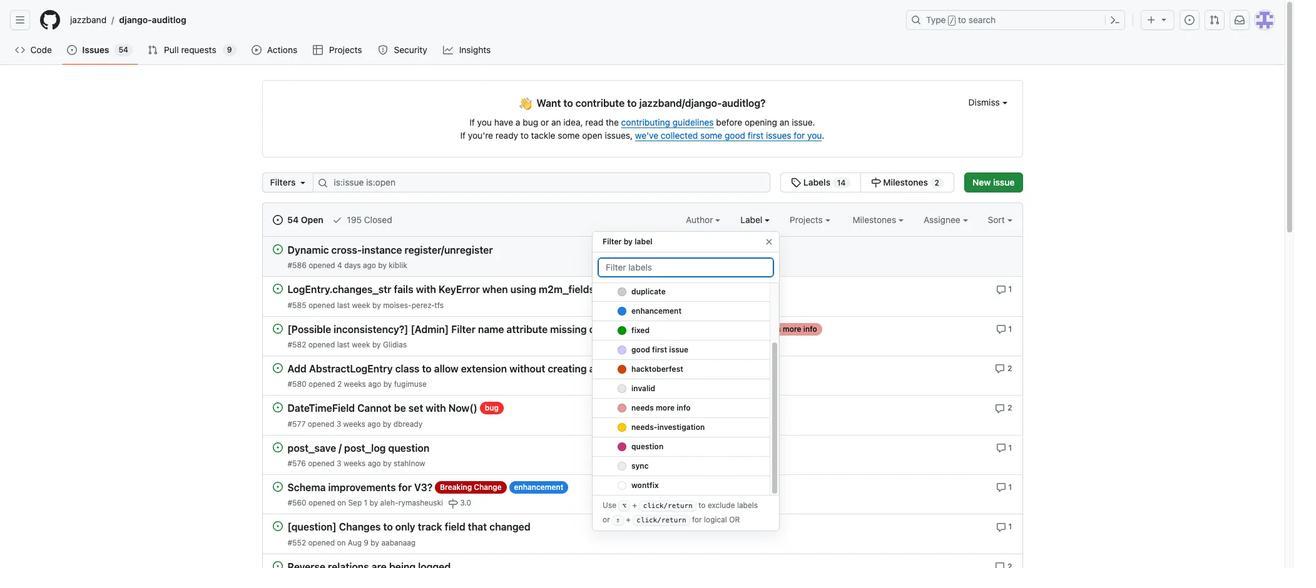 Task type: vqa. For each thing, say whether or not it's contained in the screenshot.
Project 'navigation'
no



Task type: locate. For each thing, give the bounding box(es) containing it.
post_save
[[288, 443, 336, 454]]

1 open issue image from the top
[[273, 245, 283, 255]]

aabanaag
[[381, 539, 416, 548]]

Issues search field
[[313, 173, 771, 193]]

2 horizontal spatial info
[[804, 325, 817, 334]]

2 link for datetimefield cannot be set with now()
[[995, 403, 1012, 414]]

label button
[[741, 213, 770, 227]]

question down needs- on the bottom of page
[[632, 442, 664, 452]]

first down opening
[[748, 130, 764, 141]]

1 horizontal spatial projects
[[790, 215, 825, 225]]

9 left 'play' image
[[227, 45, 232, 54]]

5 open issue image from the top
[[273, 522, 283, 532]]

milestones down milestone image
[[853, 215, 899, 225]]

on left sep
[[337, 499, 346, 508]]

issue opened image
[[1185, 15, 1195, 25], [67, 45, 77, 55], [273, 215, 283, 225]]

an left idea,
[[551, 117, 561, 128]]

3 open issue element from the top
[[273, 323, 283, 334]]

menu
[[592, 204, 780, 542]]

0 horizontal spatial some
[[558, 130, 580, 141]]

by left "moises-"
[[372, 301, 381, 310]]

3 open issue image from the top
[[273, 443, 283, 453]]

+ right ⇧
[[626, 516, 631, 525]]

7 open issue element from the top
[[273, 482, 283, 492]]

you down issue.
[[807, 130, 822, 141]]

2 comment image from the top
[[996, 523, 1006, 533]]

comment image
[[996, 444, 1006, 454], [996, 523, 1006, 533]]

opened
[[309, 261, 335, 271], [309, 301, 335, 310], [308, 340, 335, 350], [309, 380, 335, 389], [308, 420, 334, 429], [308, 459, 335, 469], [309, 499, 335, 508], [308, 539, 335, 548]]

54 for 54
[[119, 45, 128, 54]]

needs
[[602, 285, 624, 294], [759, 325, 781, 334], [632, 404, 654, 413]]

issue opened image inside 54 open link
[[273, 215, 283, 225]]

1 horizontal spatial or
[[603, 516, 610, 525]]

0 vertical spatial click/return
[[643, 503, 693, 511]]

4 1 link from the top
[[996, 482, 1012, 493]]

to left exclude
[[699, 502, 706, 511]]

triangle down image
[[1159, 14, 1169, 24]]

3 open issue image from the top
[[273, 364, 283, 374]]

2 2 link from the top
[[995, 403, 1012, 414]]

3 down datetimefield
[[336, 420, 341, 429]]

an up issues
[[780, 117, 790, 128]]

0 vertical spatial if
[[470, 117, 475, 128]]

0 horizontal spatial question
[[388, 443, 430, 454]]

1 vertical spatial bug
[[485, 404, 499, 413]]

cross-
[[331, 245, 362, 256]]

opened down datetimefield
[[308, 420, 334, 429]]

to inside [question] changes to only track field that changed #552             opened on aug 9 by aabanaag
[[383, 522, 393, 534]]

projects right the table icon
[[329, 44, 362, 55]]

0 vertical spatial first
[[748, 130, 764, 141]]

opened down [question]
[[308, 539, 335, 548]]

4 open issue image from the top
[[273, 482, 283, 492]]

0 vertical spatial for
[[794, 130, 805, 141]]

1 vertical spatial issue opened image
[[67, 45, 77, 55]]

4 open issue element from the top
[[273, 363, 283, 374]]

1 horizontal spatial you
[[807, 130, 822, 141]]

be
[[394, 403, 406, 415]]

weeks for abstractlogentry
[[344, 380, 366, 389]]

comment image
[[996, 285, 1006, 295], [996, 325, 1006, 335], [995, 364, 1005, 374], [995, 404, 1005, 414], [996, 483, 1006, 493], [995, 563, 1005, 569]]

dbready
[[393, 420, 423, 429]]

some down idea,
[[558, 130, 580, 141]]

weeks up post_save / post_log question link
[[343, 420, 365, 429]]

good down fixed
[[632, 345, 650, 355]]

open issue element for schema improvements for v3?
[[273, 482, 283, 492]]

0 vertical spatial bug
[[523, 117, 538, 128]]

1 horizontal spatial good
[[725, 130, 745, 141]]

0 vertical spatial or
[[541, 117, 549, 128]]

hacktoberfest
[[632, 365, 683, 374]]

glidias
[[383, 340, 407, 350]]

1 vertical spatial comment image
[[996, 523, 1006, 533]]

command palette image
[[1110, 15, 1120, 25]]

good first issue
[[632, 345, 689, 355]]

enhancement link up changed
[[509, 482, 568, 494]]

by inside [question] changes to only track field that changed #552             opened on aug 9 by aabanaag
[[371, 539, 379, 548]]

projects down labels
[[790, 215, 825, 225]]

0 vertical spatial 2 link
[[995, 363, 1012, 374]]

1 vertical spatial week
[[352, 340, 370, 350]]

before
[[716, 117, 742, 128]]

195 closed link
[[332, 213, 392, 227]]

weeks down abstractlogentry
[[344, 380, 366, 389]]

None search field
[[262, 173, 954, 193]]

dynamic cross-instance register/unregister #586             opened 4 days ago by kiblik
[[288, 245, 493, 271]]

1 vertical spatial 2 link
[[995, 403, 1012, 414]]

by
[[624, 237, 633, 247], [378, 261, 387, 271], [372, 301, 381, 310], [372, 340, 381, 350], [383, 380, 392, 389], [383, 420, 391, 429], [383, 459, 392, 469], [370, 499, 378, 508], [371, 539, 379, 548]]

0 horizontal spatial bug
[[485, 404, 499, 413]]

new issue link
[[965, 173, 1023, 193]]

needs more info link
[[597, 284, 665, 296], [754, 323, 822, 336], [593, 399, 770, 419]]

register/unregister
[[405, 245, 493, 256]]

1 horizontal spatial issue
[[993, 177, 1015, 188]]

tag image
[[791, 178, 801, 188]]

by down instance
[[378, 261, 387, 271]]

54
[[119, 45, 128, 54], [287, 215, 299, 225]]

2 horizontal spatial /
[[950, 16, 954, 25]]

#585
[[288, 301, 306, 310]]

1 horizontal spatial issue opened image
[[273, 215, 283, 225]]

bug right a
[[523, 117, 538, 128]]

comment image for 2 link associated with datetimefield cannot be set with now()
[[995, 404, 1005, 414]]

to right due
[[610, 324, 619, 335]]

/
[[112, 15, 114, 25], [950, 16, 954, 25], [339, 443, 342, 454]]

milestones for milestones 2
[[883, 177, 928, 188]]

opened down schema
[[309, 499, 335, 508]]

dynamic cross-instance register/unregister link
[[288, 245, 493, 256]]

comment image for needs more info's 1 link
[[996, 285, 1006, 295]]

[question] changes to only track field that changed #552             opened on aug 9 by aabanaag
[[288, 522, 531, 548]]

2 link
[[995, 363, 1012, 374], [995, 403, 1012, 414]]

3 down post_save / post_log question link
[[337, 459, 341, 469]]

2 open issue image from the top
[[273, 403, 283, 413]]

moises-perez-tfs link
[[383, 301, 444, 310]]

1 vertical spatial info
[[804, 325, 817, 334]]

labels
[[737, 502, 758, 511]]

for left the logical
[[692, 516, 702, 525]]

to left search
[[958, 14, 966, 25]]

opened inside "dynamic cross-instance register/unregister #586             opened 4 days ago by kiblik"
[[309, 261, 335, 271]]

open issue element for post_save / post_log question
[[273, 442, 283, 453]]

9 right aug
[[364, 539, 369, 548]]

if up you're
[[470, 117, 475, 128]]

filter left label at the top of the page
[[603, 237, 622, 247]]

2 an from the left
[[780, 117, 790, 128]]

question up 'stahlnow' link
[[388, 443, 430, 454]]

5 open issue element from the top
[[273, 403, 283, 413]]

0 vertical spatial +
[[632, 502, 637, 511]]

we've collected some good first issues for you link
[[635, 130, 822, 141]]

0 vertical spatial info
[[647, 285, 660, 294]]

1 horizontal spatial more
[[656, 404, 675, 413]]

1 open issue image from the top
[[273, 284, 283, 294]]

logentry.changes_str fails with keyerror when using m2m_fields
[[288, 285, 595, 296]]

ago right days
[[363, 261, 376, 271]]

0 vertical spatial week
[[352, 301, 370, 310]]

you
[[477, 117, 492, 128], [807, 130, 822, 141]]

set
[[408, 403, 423, 415]]

assignee
[[924, 215, 963, 225]]

issue opened image left 54 open
[[273, 215, 283, 225]]

with up "perez-"
[[416, 285, 436, 296]]

label
[[741, 215, 765, 225]]

for down issue.
[[794, 130, 805, 141]]

2 vertical spatial needs
[[632, 404, 654, 413]]

issues,
[[605, 130, 633, 141]]

Filter labels text field
[[598, 258, 774, 278]]

issue opened image left git pull request image
[[1185, 15, 1195, 25]]

comment image for [question] changes to only track field that changed
[[996, 523, 1006, 533]]

opened inside [question] changes to only track field that changed #552             opened on aug 9 by aabanaag
[[308, 539, 335, 548]]

0 vertical spatial 54
[[119, 45, 128, 54]]

2 vertical spatial more
[[656, 404, 675, 413]]

👋 want to contribute to jazzband/django-auditlog?
[[519, 95, 766, 112]]

0 vertical spatial more
[[626, 285, 645, 294]]

open issue element for [question] changes to only track field that changed
[[273, 521, 283, 532]]

+ right the ⌥
[[632, 502, 637, 511]]

ago down post_log
[[368, 459, 381, 469]]

enhancement link down good first issue link
[[665, 363, 724, 375]]

git pull request image
[[148, 45, 158, 55]]

open issue image for schema improvements for v3?
[[273, 482, 283, 492]]

to right ready
[[521, 130, 529, 141]]

9 inside [question] changes to only track field that changed #552             opened on aug 9 by aabanaag
[[364, 539, 369, 548]]

0 horizontal spatial /
[[112, 15, 114, 25]]

/ left django-
[[112, 15, 114, 25]]

1 vertical spatial weeks
[[343, 420, 365, 429]]

to right 'want'
[[564, 98, 573, 109]]

days
[[344, 261, 361, 271]]

empty
[[622, 324, 652, 335]]

0 horizontal spatial 54
[[119, 45, 128, 54]]

2
[[935, 178, 939, 188], [1008, 364, 1012, 374], [337, 380, 342, 389], [1008, 404, 1012, 413]]

some down before
[[700, 130, 722, 141]]

1 horizontal spatial some
[[700, 130, 722, 141]]

/ inside jazzband / django-auditlog
[[112, 15, 114, 25]]

by left label at the top of the page
[[624, 237, 633, 247]]

0 horizontal spatial filter
[[451, 324, 476, 335]]

1 vertical spatial on
[[337, 539, 346, 548]]

abstractlogentry
[[309, 364, 393, 375]]

table image
[[313, 45, 323, 55]]

issue right new at top
[[993, 177, 1015, 188]]

#582             opened last week by glidias
[[288, 340, 407, 350]]

first inside good first issue link
[[652, 345, 667, 355]]

list
[[65, 10, 899, 30]]

1 horizontal spatial /
[[339, 443, 342, 454]]

[admin]
[[411, 324, 449, 335]]

0 horizontal spatial info
[[647, 285, 660, 294]]

last down the logentry.changes_str
[[337, 301, 350, 310]]

add abstractlogentry class to allow extension without creating additional table link
[[288, 364, 662, 375]]

2 horizontal spatial issue opened image
[[1185, 15, 1195, 25]]

dismiss
[[969, 97, 1002, 108]]

opened left 4
[[309, 261, 335, 271]]

open issue image for [question] changes to only track field that changed
[[273, 522, 283, 532]]

1 open issue element from the top
[[273, 244, 283, 255]]

if left you're
[[460, 130, 466, 141]]

⌥
[[622, 503, 627, 511]]

labels 14
[[801, 177, 846, 188]]

enhancement down good first issue link
[[670, 364, 719, 374]]

needs inside menu
[[632, 404, 654, 413]]

1 1 link from the top
[[996, 284, 1012, 295]]

2 vertical spatial enhancement link
[[509, 482, 568, 494]]

opened down "post_save"
[[308, 459, 335, 469]]

1 vertical spatial click/return
[[637, 517, 686, 525]]

issue opened image left issues
[[67, 45, 77, 55]]

/ for post_save
[[339, 443, 342, 454]]

week for [possible inconsistency?] [admin] filter name attribute missing due to empty
[[352, 340, 370, 350]]

1 vertical spatial 9
[[364, 539, 369, 548]]

0 horizontal spatial you
[[477, 117, 492, 128]]

or left ⇧
[[603, 516, 610, 525]]

3 inside post_save / post_log question #576             opened 3 weeks ago by stahlnow
[[337, 459, 341, 469]]

invalid link
[[593, 380, 770, 399]]

2 vertical spatial issue opened image
[[273, 215, 283, 225]]

creating
[[548, 364, 587, 375]]

1 vertical spatial issue
[[669, 345, 689, 355]]

open issue element for dynamic cross-instance register/unregister
[[273, 244, 283, 255]]

menu containing filter by label
[[592, 204, 780, 542]]

0 vertical spatial needs
[[602, 285, 624, 294]]

54 right issues
[[119, 45, 128, 54]]

aabanaag link
[[381, 539, 416, 548]]

2 vertical spatial weeks
[[344, 459, 366, 469]]

0 vertical spatial last
[[337, 301, 350, 310]]

8 open issue element from the top
[[273, 521, 283, 532]]

info for logentry.changes_str fails with keyerror when using m2m_fields
[[647, 285, 660, 294]]

1 vertical spatial milestones
[[853, 215, 899, 225]]

on left aug
[[337, 539, 346, 548]]

0 vertical spatial needs more info link
[[597, 284, 665, 296]]

good
[[725, 130, 745, 141], [632, 345, 650, 355]]

for inside use ⌥ + click/return to exclude labels or ⇧ + click/return for logical or
[[692, 516, 702, 525]]

enhancement up changed
[[514, 483, 563, 492]]

4 open issue image from the top
[[273, 562, 283, 569]]

contribute
[[576, 98, 625, 109]]

needs more info link for logentry.changes_str fails with keyerror when using m2m_fields
[[597, 284, 665, 296]]

jazzband / django-auditlog
[[70, 14, 186, 25]]

first up hacktoberfest
[[652, 345, 667, 355]]

a
[[516, 117, 520, 128]]

by down the inconsistency?]
[[372, 340, 381, 350]]

weeks down post_save / post_log question link
[[344, 459, 366, 469]]

open issue element for logentry.changes_str fails with keyerror when using m2m_fields
[[273, 284, 283, 294]]

open issue image
[[273, 245, 283, 255], [273, 324, 283, 334], [273, 364, 283, 374], [273, 562, 283, 569]]

good inside if you have a bug or an idea, read the contributing guidelines before opening an issue. if you're ready to tackle some open issues, we've collected some good first issues for you .
[[725, 130, 745, 141]]

to inside if you have a bug or an idea, read the contributing guidelines before opening an issue. if you're ready to tackle some open issues, we've collected some good first issues for you .
[[521, 130, 529, 141]]

2 last from the top
[[337, 340, 350, 350]]

1 week from the top
[[352, 301, 370, 310]]

1 horizontal spatial an
[[780, 117, 790, 128]]

milestone image
[[871, 178, 881, 188]]

1 vertical spatial 54
[[287, 215, 299, 225]]

milestones right milestone image
[[883, 177, 928, 188]]

issue down fixed link
[[669, 345, 689, 355]]

comment image for post_save / post_log question
[[996, 444, 1006, 454]]

moises-
[[383, 301, 412, 310]]

open issue image for post_save / post_log question
[[273, 443, 283, 453]]

1 last from the top
[[337, 301, 350, 310]]

type / to search
[[926, 14, 996, 25]]

open issue element for add abstractlogentry class to allow extension without creating additional table
[[273, 363, 283, 374]]

2 on from the top
[[337, 539, 346, 548]]

0 horizontal spatial first
[[652, 345, 667, 355]]

week down the inconsistency?]
[[352, 340, 370, 350]]

/ inside post_save / post_log question #576             opened 3 weeks ago by stahlnow
[[339, 443, 342, 454]]

0 vertical spatial comment image
[[996, 444, 1006, 454]]

1 vertical spatial good
[[632, 345, 650, 355]]

needs for [possible inconsistency?] [admin] filter name attribute missing due to empty
[[759, 325, 781, 334]]

open issue image
[[273, 284, 283, 294], [273, 403, 283, 413], [273, 443, 283, 453], [273, 482, 283, 492], [273, 522, 283, 532]]

1 horizontal spatial needs
[[632, 404, 654, 413]]

1 vertical spatial needs more info link
[[754, 323, 822, 336]]

0 horizontal spatial more
[[626, 285, 645, 294]]

0 horizontal spatial an
[[551, 117, 561, 128]]

1 comment image from the top
[[996, 444, 1006, 454]]

issue opened image for git pull request image
[[1185, 15, 1195, 25]]

bug link
[[480, 403, 504, 415]]

open
[[582, 130, 603, 141]]

2 question from the left
[[388, 443, 430, 454]]

enhancement link for duplicate link
[[593, 302, 770, 322]]

logentry.changes_str fails with keyerror when using m2m_fields link
[[288, 285, 595, 296]]

1 vertical spatial more
[[783, 325, 802, 334]]

to left only
[[383, 522, 393, 534]]

or up tackle
[[541, 117, 549, 128]]

needs more info for logentry.changes_str fails with keyerror when using m2m_fields
[[602, 285, 660, 294]]

milestones inside the issue "element"
[[883, 177, 928, 188]]

2 open issue element from the top
[[273, 284, 283, 294]]

ago down cannot
[[368, 420, 381, 429]]

auditlog?
[[722, 98, 766, 109]]

1 horizontal spatial question
[[632, 442, 664, 452]]

1 link for logentry.changes_str fails with keyerror when using m2m_fields
[[996, 323, 1012, 335]]

2 week from the top
[[352, 340, 370, 350]]

click/return down the wontfix
[[637, 517, 686, 525]]

1 vertical spatial last
[[337, 340, 350, 350]]

0 vertical spatial good
[[725, 130, 745, 141]]

2 horizontal spatial more
[[783, 325, 802, 334]]

cannot
[[357, 403, 392, 415]]

#585             opened last week by moises-perez-tfs
[[288, 301, 444, 310]]

ready
[[496, 130, 518, 141]]

0 vertical spatial enhancement link
[[593, 302, 770, 322]]

extension
[[461, 364, 507, 375]]

last up abstractlogentry
[[337, 340, 350, 350]]

2 vertical spatial for
[[692, 516, 702, 525]]

1 horizontal spatial first
[[748, 130, 764, 141]]

/ for type
[[950, 16, 954, 25]]

bug right now()
[[485, 404, 499, 413]]

additional
[[589, 364, 636, 375]]

/ right type
[[950, 16, 954, 25]]

weeks inside post_save / post_log question #576             opened 3 weeks ago by stahlnow
[[344, 459, 366, 469]]

0 vertical spatial on
[[337, 499, 346, 508]]

0 vertical spatial needs more info
[[602, 285, 660, 294]]

on inside [question] changes to only track field that changed #552             opened on aug 9 by aabanaag
[[337, 539, 346, 548]]

you up you're
[[477, 117, 492, 128]]

or
[[541, 117, 549, 128], [603, 516, 610, 525]]

1 vertical spatial for
[[398, 483, 412, 494]]

1 horizontal spatial +
[[632, 502, 637, 511]]

by left 'stahlnow' link
[[383, 459, 392, 469]]

2 horizontal spatial for
[[794, 130, 805, 141]]

54 left open
[[287, 215, 299, 225]]

3.0
[[460, 499, 471, 508]]

enhancement link up spec.lookup_kwarg
[[593, 302, 770, 322]]

insights
[[459, 44, 491, 55]]

comment image for 1 link related to breaking change
[[996, 483, 1006, 493]]

1 vertical spatial +
[[626, 516, 631, 525]]

9 open issue element from the top
[[273, 561, 283, 569]]

milestones
[[883, 177, 928, 188], [853, 215, 899, 225]]

0 vertical spatial issue opened image
[[1185, 15, 1195, 25]]

1 2 link from the top
[[995, 363, 1012, 374]]

assignee button
[[924, 213, 968, 227]]

0 vertical spatial with
[[416, 285, 436, 296]]

needs more info link for [possible inconsistency?] [admin] filter name attribute missing due to empty
[[754, 323, 822, 336]]

code image
[[15, 45, 25, 55]]

2 1 link from the top
[[996, 323, 1012, 335]]

/ left post_log
[[339, 443, 342, 454]]

milestones inside 'popup button'
[[853, 215, 899, 225]]

wontfix link
[[593, 477, 770, 496]]

instance
[[362, 245, 402, 256]]

click/return down wontfix link on the bottom of page
[[643, 503, 693, 511]]

week
[[352, 301, 370, 310], [352, 340, 370, 350]]

1 vertical spatial 3
[[337, 459, 341, 469]]

0 horizontal spatial issue
[[669, 345, 689, 355]]

week up the inconsistency?]
[[352, 301, 370, 310]]

1 vertical spatial with
[[426, 403, 446, 415]]

6 open issue element from the top
[[273, 442, 283, 453]]

add
[[288, 364, 307, 375]]

open issue image for [possible inconsistency?] [admin] filter name attribute missing due to empty
[[273, 324, 283, 334]]

0 vertical spatial milestones
[[883, 177, 928, 188]]

open issue image for datetimefield cannot be set with now()
[[273, 403, 283, 413]]

1 horizontal spatial bug
[[523, 117, 538, 128]]

1 horizontal spatial 54
[[287, 215, 299, 225]]

1 an from the left
[[551, 117, 561, 128]]

2 vertical spatial info
[[677, 404, 691, 413]]

#577             opened 3 weeks ago by dbready
[[288, 420, 423, 429]]

2 vertical spatial enhancement
[[514, 483, 563, 492]]

by right aug
[[371, 539, 379, 548]]

graph image
[[443, 45, 453, 55]]

check image
[[332, 215, 342, 225]]

labels
[[804, 177, 831, 188]]

for up aleh-rymasheuski link
[[398, 483, 412, 494]]

open issue image for add abstractlogentry class to allow extension without creating additional table
[[273, 364, 283, 374]]

ago inside "dynamic cross-instance register/unregister #586             opened 4 days ago by kiblik"
[[363, 261, 376, 271]]

aleh-
[[380, 499, 399, 508]]

/ inside type / to search
[[950, 16, 954, 25]]

filters
[[270, 177, 296, 188]]

enhancement down the duplicate
[[632, 307, 682, 316]]

0 horizontal spatial 9
[[227, 45, 232, 54]]

2 open issue image from the top
[[273, 324, 283, 334]]

filter left name
[[451, 324, 476, 335]]

open issue element
[[273, 244, 283, 255], [273, 284, 283, 294], [273, 323, 283, 334], [273, 363, 283, 374], [273, 403, 283, 413], [273, 442, 283, 453], [273, 482, 283, 492], [273, 521, 283, 532], [273, 561, 283, 569]]

aug
[[348, 539, 362, 548]]

due
[[589, 324, 607, 335]]

1 horizontal spatial 9
[[364, 539, 369, 548]]

good down before
[[725, 130, 745, 141]]

1 vertical spatial first
[[652, 345, 667, 355]]

Search all issues text field
[[313, 173, 771, 193]]

with right set
[[426, 403, 446, 415]]

0 horizontal spatial issue opened image
[[67, 45, 77, 55]]

enhancement link
[[593, 302, 770, 322], [665, 363, 724, 375], [509, 482, 568, 494]]

by down datetimefield cannot be set with now()
[[383, 420, 391, 429]]



Task type: describe. For each thing, give the bounding box(es) containing it.
0 vertical spatial enhancement
[[632, 307, 682, 316]]

last for logentry.changes_str fails with keyerror when using m2m_fields
[[337, 301, 350, 310]]

week for logentry.changes_str fails with keyerror when using m2m_fields
[[352, 301, 370, 310]]

search image
[[318, 178, 328, 188]]

duplicate link
[[593, 283, 770, 302]]

breaking change link
[[435, 482, 507, 494]]

rymasheuski
[[399, 499, 443, 508]]

we've
[[635, 130, 659, 141]]

jazzband link
[[65, 10, 112, 30]]

investigation
[[658, 423, 705, 432]]

1 for logentry.changes_str fails with keyerror when using m2m_fields
[[1009, 285, 1012, 294]]

milestone image
[[448, 500, 458, 510]]

ago up cannot
[[368, 380, 381, 389]]

5 1 link from the top
[[996, 521, 1012, 533]]

good first issue link
[[593, 341, 770, 361]]

code link
[[10, 41, 57, 59]]

attribute
[[507, 324, 548, 335]]

opened inside post_save / post_log question #576             opened 3 weeks ago by stahlnow
[[308, 459, 335, 469]]

use
[[603, 502, 617, 511]]

bug inside if you have a bug or an idea, read the contributing guidelines before opening an issue. if you're ready to tackle some open issues, we've collected some good first issues for you .
[[523, 117, 538, 128]]

2 link for add abstractlogentry class to allow extension without creating additional table
[[995, 363, 1012, 374]]

by inside menu
[[624, 237, 633, 247]]

track
[[418, 522, 442, 534]]

question inside post_save / post_log question #576             opened 3 weeks ago by stahlnow
[[388, 443, 430, 454]]

schema improvements for v3? link
[[288, 483, 433, 494]]

by left aleh-
[[370, 499, 378, 508]]

0 horizontal spatial for
[[398, 483, 412, 494]]

change
[[474, 483, 502, 492]]

ago inside post_save / post_log question #576             opened 3 weeks ago by stahlnow
[[368, 459, 381, 469]]

read
[[585, 117, 603, 128]]

fugimuse
[[394, 380, 427, 389]]

or inside use ⌥ + click/return to exclude labels or ⇧ + click/return for logical or
[[603, 516, 610, 525]]

breaking
[[440, 483, 472, 492]]

2 vertical spatial needs more info
[[632, 404, 691, 413]]

security
[[394, 44, 427, 55]]

question link
[[593, 438, 770, 458]]

opened up datetimefield
[[309, 380, 335, 389]]

1 link for breaking change
[[996, 482, 1012, 493]]

1 for [question] changes to only track field that changed
[[1009, 523, 1012, 532]]

to right class
[[422, 364, 432, 375]]

1 horizontal spatial if
[[470, 117, 475, 128]]

want
[[537, 98, 561, 109]]

changed
[[490, 522, 531, 534]]

projects link
[[308, 41, 368, 59]]

issue.
[[792, 117, 815, 128]]

for inside if you have a bug or an idea, read the contributing guidelines before opening an issue. if you're ready to tackle some open issues, we've collected some good first issues for you .
[[794, 130, 805, 141]]

datetimefield
[[288, 403, 355, 415]]

open issue image for logentry.changes_str fails with keyerror when using m2m_fields
[[273, 284, 283, 294]]

that
[[468, 522, 487, 534]]

aleh-rymasheuski link
[[380, 499, 443, 508]]

comment image for 1 link related to logentry.changes_str fails with keyerror when using m2m_fields
[[996, 325, 1006, 335]]

1 vertical spatial filter
[[451, 324, 476, 335]]

list containing jazzband
[[65, 10, 899, 30]]

breaking change
[[440, 483, 502, 492]]

fixed link
[[593, 322, 770, 341]]

code
[[30, 44, 52, 55]]

post_save / post_log question link
[[288, 443, 430, 454]]

1 on from the top
[[337, 499, 346, 508]]

you're
[[468, 130, 493, 141]]

none search field containing filters
[[262, 173, 954, 193]]

issue opened image for git pull request icon
[[67, 45, 77, 55]]

1 for schema improvements for v3?
[[1009, 483, 1012, 492]]

sort button
[[988, 213, 1012, 227]]

open
[[301, 215, 323, 225]]

sep
[[348, 499, 362, 508]]

needs more info for [possible inconsistency?] [admin] filter name attribute missing due to empty
[[759, 325, 817, 334]]

glidias link
[[383, 340, 407, 350]]

0 horizontal spatial good
[[632, 345, 650, 355]]

1 horizontal spatial filter
[[603, 237, 622, 247]]

open issue element for [possible inconsistency?] [admin] filter name attribute missing due to empty
[[273, 323, 283, 334]]

open issue element for datetimefield cannot be set with now()
[[273, 403, 283, 413]]

fails
[[394, 285, 414, 296]]

enhancement link for breaking change link
[[509, 482, 568, 494]]

idea,
[[564, 117, 583, 128]]

play image
[[251, 45, 261, 55]]

or inside if you have a bug or an idea, read the contributing guidelines before opening an issue. if you're ready to tackle some open issues, we've collected some good first issues for you .
[[541, 117, 549, 128]]

to up contributing
[[627, 98, 637, 109]]

[question]
[[288, 522, 337, 534]]

requests
[[181, 44, 216, 55]]

dismiss button
[[969, 96, 1007, 109]]

#560
[[288, 499, 306, 508]]

more for [possible inconsistency?] [admin] filter name attribute missing due to empty
[[783, 325, 802, 334]]

hacktoberfest link
[[593, 361, 770, 380]]

comment image for 2 link for add abstractlogentry class to allow extension without creating additional table
[[995, 364, 1005, 374]]

2 vertical spatial needs more info link
[[593, 399, 770, 419]]

last for [possible inconsistency?] [admin] filter name attribute missing due to empty
[[337, 340, 350, 350]]

schema improvements for v3?
[[288, 483, 433, 494]]

wontfix
[[632, 481, 659, 491]]

opened down [possible
[[308, 340, 335, 350]]

.
[[822, 130, 825, 141]]

name
[[478, 324, 504, 335]]

by left fugimuse
[[383, 380, 392, 389]]

#586
[[288, 261, 307, 271]]

fugimuse link
[[394, 380, 427, 389]]

to inside use ⌥ + click/return to exclude labels or ⇧ + click/return for logical or
[[699, 502, 706, 511]]

contributing
[[621, 117, 670, 128]]

plus image
[[1147, 15, 1157, 25]]

issues
[[766, 130, 791, 141]]

pull
[[164, 44, 179, 55]]

stahlnow
[[394, 459, 425, 469]]

if you have a bug or an idea, read the contributing guidelines before opening an issue. if you're ready to tackle some open issues, we've collected some good first issues for you .
[[460, 117, 825, 141]]

1 some from the left
[[558, 130, 580, 141]]

54 for 54 open
[[287, 215, 299, 225]]

stahlnow link
[[394, 459, 425, 469]]

notifications image
[[1235, 15, 1245, 25]]

opened down the logentry.changes_str
[[309, 301, 335, 310]]

195 closed
[[345, 215, 392, 225]]

3 1 link from the top
[[996, 442, 1012, 454]]

0 vertical spatial projects
[[329, 44, 362, 55]]

jazzband
[[70, 14, 107, 25]]

1 vertical spatial enhancement link
[[665, 363, 724, 375]]

close menu image
[[764, 237, 774, 247]]

security link
[[373, 41, 433, 59]]

more for logentry.changes_str fails with keyerror when using m2m_fields
[[626, 285, 645, 294]]

0 vertical spatial issue
[[993, 177, 1015, 188]]

dynamic
[[288, 245, 329, 256]]

195
[[347, 215, 362, 225]]

2 some from the left
[[700, 130, 722, 141]]

by inside "dynamic cross-instance register/unregister #586             opened 4 days ago by kiblik"
[[378, 261, 387, 271]]

django-
[[119, 14, 152, 25]]

/ for jazzband
[[112, 15, 114, 25]]

contributing guidelines link
[[621, 117, 714, 128]]

projects inside popup button
[[790, 215, 825, 225]]

post_log
[[344, 443, 386, 454]]

without
[[509, 364, 545, 375]]

actions link
[[246, 41, 303, 59]]

tfs
[[435, 301, 444, 310]]

bug inside 'link'
[[485, 404, 499, 413]]

1 vertical spatial if
[[460, 130, 466, 141]]

logical
[[704, 516, 727, 525]]

field
[[445, 522, 466, 534]]

1 vertical spatial enhancement
[[670, 364, 719, 374]]

#580             opened 2 weeks ago by fugimuse
[[288, 380, 427, 389]]

open issue image for dynamic cross-instance register/unregister
[[273, 245, 283, 255]]

2 inside milestones 2
[[935, 178, 939, 188]]

author button
[[686, 213, 721, 227]]

14
[[837, 178, 846, 188]]

invalid
[[632, 384, 655, 394]]

insights link
[[438, 41, 497, 59]]

milestones 2
[[881, 177, 939, 188]]

label
[[635, 237, 653, 247]]

#552
[[288, 539, 306, 548]]

sync
[[632, 462, 649, 471]]

perez-
[[412, 301, 435, 310]]

shield image
[[378, 45, 388, 55]]

changes
[[339, 522, 381, 534]]

⇧
[[616, 517, 620, 525]]

3.0 link
[[448, 498, 471, 510]]

1 link for needs more info
[[996, 284, 1012, 295]]

[possible
[[288, 324, 331, 335]]

1 question from the left
[[632, 442, 664, 452]]

needs for logentry.changes_str fails with keyerror when using m2m_fields
[[602, 285, 624, 294]]

[possible inconsistency?] [admin] filter name attribute missing due to empty spec.lookup_kwarg
[[288, 324, 749, 335]]

datetimefield cannot be set with now()
[[288, 403, 477, 415]]

first inside if you have a bug or an idea, read the contributing guidelines before opening an issue. if you're ready to tackle some open issues, we've collected some good first issues for you .
[[748, 130, 764, 141]]

0 vertical spatial you
[[477, 117, 492, 128]]

by inside post_save / post_log question #576             opened 3 weeks ago by stahlnow
[[383, 459, 392, 469]]

weeks for cannot
[[343, 420, 365, 429]]

django-auditlog link
[[114, 10, 191, 30]]

milestones for milestones
[[853, 215, 899, 225]]

1 for post_save / post_log question
[[1009, 443, 1012, 453]]

issue element
[[781, 173, 954, 193]]

git pull request image
[[1210, 15, 1220, 25]]

issues
[[82, 44, 109, 55]]

triangle down image
[[298, 178, 308, 188]]

homepage image
[[40, 10, 60, 30]]

duplicate
[[632, 287, 666, 297]]

info for [possible inconsistency?] [admin] filter name attribute missing due to empty
[[804, 325, 817, 334]]

fixed
[[632, 326, 650, 335]]

#560             opened on sep 1 by aleh-rymasheuski
[[288, 499, 443, 508]]

more inside menu
[[656, 404, 675, 413]]

0 vertical spatial 3
[[336, 420, 341, 429]]



